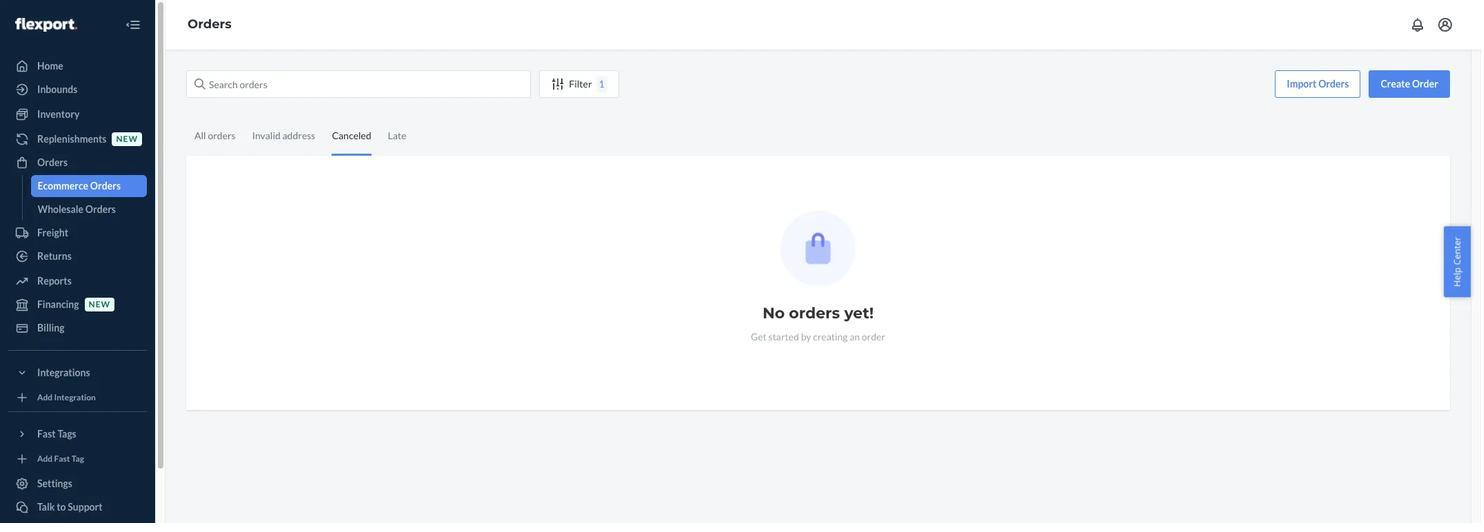 Task type: locate. For each thing, give the bounding box(es) containing it.
canceled
[[332, 130, 372, 141]]

add integration
[[37, 393, 96, 403]]

1 horizontal spatial orders link
[[188, 17, 232, 32]]

freight
[[37, 227, 68, 239]]

create
[[1382, 78, 1411, 90]]

1 add from the top
[[37, 393, 53, 403]]

all orders
[[195, 130, 236, 141]]

all
[[195, 130, 206, 141]]

invalid
[[252, 130, 281, 141]]

0 vertical spatial orders
[[208, 130, 236, 141]]

wholesale
[[38, 204, 84, 215]]

1 horizontal spatial new
[[116, 134, 138, 144]]

orders for import orders
[[1319, 78, 1350, 90]]

ecommerce orders link
[[31, 175, 147, 197]]

close navigation image
[[125, 17, 141, 33]]

returns
[[37, 250, 72, 262]]

filter 1
[[569, 78, 605, 90]]

orders
[[188, 17, 232, 32], [1319, 78, 1350, 90], [37, 157, 68, 168], [90, 180, 121, 192], [85, 204, 116, 215]]

reports
[[37, 275, 72, 287]]

fast
[[37, 428, 56, 440], [54, 454, 70, 465]]

settings link
[[8, 473, 147, 495]]

orders for ecommerce orders
[[90, 180, 121, 192]]

new down reports link
[[89, 300, 110, 310]]

an
[[850, 331, 860, 343]]

by
[[801, 331, 812, 343]]

1 vertical spatial orders
[[789, 304, 841, 323]]

inbounds
[[37, 83, 77, 95]]

1 vertical spatial new
[[89, 300, 110, 310]]

orders up wholesale orders link
[[90, 180, 121, 192]]

new right replenishments
[[116, 134, 138, 144]]

fast left tags
[[37, 428, 56, 440]]

add
[[37, 393, 53, 403], [37, 454, 53, 465]]

ecommerce
[[38, 180, 88, 192]]

orders down ecommerce orders link
[[85, 204, 116, 215]]

1 vertical spatial orders link
[[8, 152, 147, 174]]

no orders yet!
[[763, 304, 874, 323]]

0 vertical spatial add
[[37, 393, 53, 403]]

billing
[[37, 322, 65, 334]]

0 vertical spatial fast
[[37, 428, 56, 440]]

1 vertical spatial fast
[[54, 454, 70, 465]]

1 horizontal spatial orders
[[789, 304, 841, 323]]

financing
[[37, 299, 79, 310]]

yet!
[[845, 304, 874, 323]]

0 vertical spatial orders link
[[188, 17, 232, 32]]

orders up 'search' icon
[[188, 17, 232, 32]]

inventory link
[[8, 103, 147, 126]]

freight link
[[8, 222, 147, 244]]

wholesale orders link
[[31, 199, 147, 221]]

get
[[751, 331, 767, 343]]

add left integration
[[37, 393, 53, 403]]

orders right all
[[208, 130, 236, 141]]

0 horizontal spatial orders
[[208, 130, 236, 141]]

inbounds link
[[8, 79, 147, 101]]

0 vertical spatial new
[[116, 134, 138, 144]]

add for add fast tag
[[37, 454, 53, 465]]

filter
[[569, 78, 592, 90]]

help center
[[1452, 237, 1464, 287]]

2 add from the top
[[37, 454, 53, 465]]

fast inside fast tags dropdown button
[[37, 428, 56, 440]]

tags
[[58, 428, 76, 440]]

orders for wholesale orders
[[85, 204, 116, 215]]

talk
[[37, 502, 55, 513]]

orders up ecommerce at the top left
[[37, 157, 68, 168]]

import
[[1288, 78, 1317, 90]]

orders
[[208, 130, 236, 141], [789, 304, 841, 323]]

1 vertical spatial add
[[37, 454, 53, 465]]

fast left tag
[[54, 454, 70, 465]]

orders link up 'search' icon
[[188, 17, 232, 32]]

orders inside ecommerce orders link
[[90, 180, 121, 192]]

new
[[116, 134, 138, 144], [89, 300, 110, 310]]

to
[[57, 502, 66, 513]]

add up settings
[[37, 454, 53, 465]]

orders inside import orders button
[[1319, 78, 1350, 90]]

address
[[283, 130, 316, 141]]

home link
[[8, 55, 147, 77]]

search image
[[195, 79, 206, 90]]

inventory
[[37, 108, 80, 120]]

orders inside wholesale orders link
[[85, 204, 116, 215]]

started
[[769, 331, 800, 343]]

order
[[1413, 78, 1439, 90]]

orders link
[[188, 17, 232, 32], [8, 152, 147, 174]]

replenishments
[[37, 133, 107, 145]]

orders for no
[[789, 304, 841, 323]]

tag
[[72, 454, 84, 465]]

1
[[599, 78, 605, 90]]

orders link up ecommerce orders
[[8, 152, 147, 174]]

fast inside add fast tag link
[[54, 454, 70, 465]]

orders right import
[[1319, 78, 1350, 90]]

orders up get started by creating an order
[[789, 304, 841, 323]]

0 horizontal spatial new
[[89, 300, 110, 310]]



Task type: describe. For each thing, give the bounding box(es) containing it.
home
[[37, 60, 63, 72]]

invalid address
[[252, 130, 316, 141]]

add integration link
[[8, 390, 147, 406]]

open notifications image
[[1410, 17, 1427, 33]]

add for add integration
[[37, 393, 53, 403]]

add fast tag
[[37, 454, 84, 465]]

Search orders text field
[[186, 70, 531, 98]]

integration
[[54, 393, 96, 403]]

late
[[388, 130, 407, 141]]

create order link
[[1370, 70, 1451, 98]]

flexport logo image
[[15, 18, 77, 32]]

empty list image
[[781, 211, 856, 286]]

creating
[[814, 331, 848, 343]]

help
[[1452, 267, 1464, 287]]

0 horizontal spatial orders link
[[8, 152, 147, 174]]

billing link
[[8, 317, 147, 339]]

fast tags button
[[8, 424, 147, 446]]

support
[[68, 502, 103, 513]]

integrations
[[37, 367, 90, 379]]

help center button
[[1445, 226, 1472, 297]]

import orders
[[1288, 78, 1350, 90]]

new for financing
[[89, 300, 110, 310]]

orders for all
[[208, 130, 236, 141]]

order
[[862, 331, 886, 343]]

ecommerce orders
[[38, 180, 121, 192]]

integrations button
[[8, 362, 147, 384]]

add fast tag link
[[8, 451, 147, 468]]

talk to support link
[[8, 497, 147, 519]]

no
[[763, 304, 785, 323]]

get started by creating an order
[[751, 331, 886, 343]]

settings
[[37, 478, 72, 490]]

import orders button
[[1276, 70, 1361, 98]]

open account menu image
[[1438, 17, 1454, 33]]

reports link
[[8, 270, 147, 293]]

talk to support
[[37, 502, 103, 513]]

new for replenishments
[[116, 134, 138, 144]]

fast tags
[[37, 428, 76, 440]]

returns link
[[8, 246, 147, 268]]

create order
[[1382, 78, 1439, 90]]

center
[[1452, 237, 1464, 265]]

wholesale orders
[[38, 204, 116, 215]]



